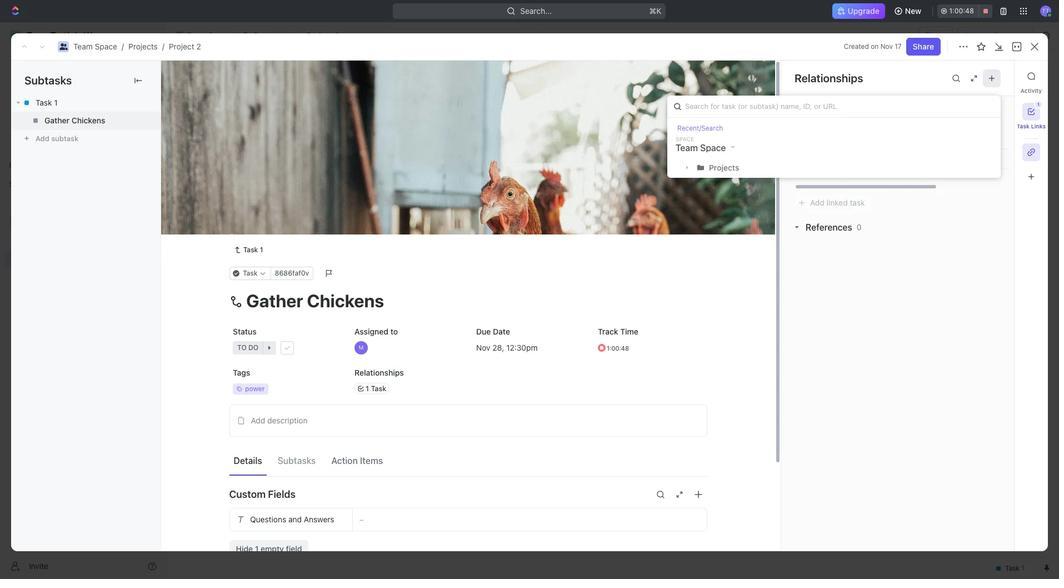 Task type: locate. For each thing, give the bounding box(es) containing it.
add
[[979, 71, 994, 81], [299, 157, 311, 165], [224, 232, 238, 241], [251, 416, 265, 425]]

2 horizontal spatial projects
[[709, 163, 740, 172]]

task 1 down task 2
[[243, 245, 263, 254]]

0 vertical spatial user group image
[[177, 33, 184, 38]]

Search tasks... text field
[[921, 126, 1032, 143]]

add down task 2
[[224, 232, 238, 241]]

1 vertical spatial hide
[[236, 544, 253, 553]]

task 1 up task 2
[[224, 193, 247, 203]]

0 horizontal spatial add task
[[224, 232, 257, 241]]

user group image
[[11, 218, 20, 225]]

hide for hide 1 empty field
[[236, 544, 253, 553]]

1 vertical spatial task 1 link
[[229, 243, 268, 257]]

project 2
[[307, 31, 340, 40], [193, 66, 259, 84]]

2 vertical spatial add task
[[224, 232, 257, 241]]

2 vertical spatial project
[[193, 66, 243, 84]]

1 horizontal spatial user group image
[[177, 33, 184, 38]]

links
[[1032, 123, 1046, 130]]

team
[[187, 31, 206, 40], [73, 42, 93, 51], [676, 143, 698, 153]]

add task button up customize
[[973, 67, 1020, 85]]

in
[[206, 157, 213, 165]]

1 vertical spatial subtasks
[[278, 456, 316, 466]]

0 horizontal spatial task 1 link
[[11, 94, 161, 112]]

task 1
[[36, 98, 58, 107], [224, 193, 247, 203], [243, 245, 263, 254]]

2 horizontal spatial add task
[[979, 71, 1013, 81]]

0 vertical spatial projects
[[254, 31, 283, 40]]

recent/search space team space
[[676, 124, 726, 153]]

items
[[360, 456, 383, 466]]

add task down task 2
[[224, 232, 257, 241]]

0 horizontal spatial user group image
[[59, 43, 68, 50]]

1 vertical spatial add task
[[299, 157, 328, 165]]

team space link
[[173, 29, 233, 42], [73, 42, 117, 51]]

assigned to
[[354, 327, 398, 336]]

task 1 link down task 2
[[229, 243, 268, 257]]

1 horizontal spatial project 2 link
[[293, 29, 342, 42]]

1 horizontal spatial task 1 link
[[229, 243, 268, 257]]

17
[[895, 42, 902, 51]]

subtasks down home
[[24, 74, 72, 87]]

team inside recent/search space team space
[[676, 143, 698, 153]]

share down new button
[[926, 31, 947, 40]]

add task button down calendar "link"
[[285, 155, 333, 168]]

1 inside task sidebar navigation tab list
[[1038, 102, 1040, 107]]

status
[[233, 327, 256, 336]]

share right 17
[[913, 42, 934, 51]]

0 horizontal spatial team space link
[[73, 42, 117, 51]]

1 vertical spatial user group image
[[59, 43, 68, 50]]

1 horizontal spatial team space link
[[173, 29, 233, 42]]

add task button
[[973, 67, 1020, 85], [285, 155, 333, 168], [219, 230, 261, 243]]

board
[[207, 103, 229, 112]]

gantt
[[378, 103, 398, 112]]

space for recent/search space team space
[[676, 136, 694, 142]]

2 vertical spatial task 1
[[243, 245, 263, 254]]

space
[[208, 31, 231, 40], [95, 42, 117, 51], [676, 136, 694, 142], [701, 143, 726, 153]]

invite
[[29, 561, 48, 571]]

details
[[234, 456, 262, 466]]

task 1 up dashboards
[[36, 98, 58, 107]]

0 vertical spatial team
[[187, 31, 206, 40]]

0 vertical spatial add task button
[[973, 67, 1020, 85]]

1 vertical spatial share
[[913, 42, 934, 51]]

1 vertical spatial 1 button
[[249, 192, 264, 203]]

⌘k
[[650, 6, 662, 16]]

add task
[[979, 71, 1013, 81], [299, 157, 328, 165], [224, 232, 257, 241]]

0 horizontal spatial team
[[73, 42, 93, 51]]

user group image
[[177, 33, 184, 38], [59, 43, 68, 50]]

add description button
[[233, 412, 703, 429]]

2 vertical spatial team
[[676, 143, 698, 153]]

1 vertical spatial project
[[169, 42, 194, 51]]

time
[[620, 327, 638, 336]]

relationships up 1 task
[[354, 368, 404, 377]]

0 vertical spatial relationships
[[795, 71, 864, 84]]

search...
[[521, 6, 552, 16]]

1 horizontal spatial project 2
[[307, 31, 340, 40]]

tree inside sidebar navigation
[[4, 193, 161, 344]]

relationships up search for task (or subtask) name, id, or url text field
[[795, 71, 864, 84]]

action items button
[[327, 451, 388, 471]]

project
[[307, 31, 333, 40], [169, 42, 194, 51], [193, 66, 243, 84]]

action items
[[331, 456, 383, 466]]

1 horizontal spatial add task
[[299, 157, 328, 165]]

upgrade link
[[833, 3, 885, 19]]

1 button down progress
[[249, 192, 264, 203]]

space inside the team space link
[[208, 31, 231, 40]]

hide inside custom fields element
[[236, 544, 253, 553]]

assigned
[[354, 327, 388, 336]]

task 1 link up 'chickens'
[[11, 94, 161, 112]]

add task up customize
[[979, 71, 1013, 81]]

share button down new
[[919, 27, 954, 44]]

0 vertical spatial add task
[[979, 71, 1013, 81]]

hide for hide
[[577, 130, 592, 138]]

task links
[[1017, 123, 1046, 130]]

add task button down task 2
[[219, 230, 261, 243]]

2
[[335, 31, 340, 40], [196, 42, 201, 51], [246, 66, 256, 84], [264, 157, 268, 165], [243, 213, 248, 222], [240, 263, 244, 271]]

2 horizontal spatial team
[[676, 143, 698, 153]]

subtasks up fields
[[278, 456, 316, 466]]

2 vertical spatial add task button
[[219, 230, 261, 243]]

relationships inside task sidebar content section
[[795, 71, 864, 84]]

1 button
[[1023, 101, 1042, 121], [249, 192, 264, 203], [250, 212, 265, 223]]

table
[[337, 103, 357, 112]]

0 horizontal spatial subtasks
[[24, 74, 72, 87]]

1 horizontal spatial subtasks
[[278, 456, 316, 466]]

details button
[[229, 451, 267, 471]]

nov
[[881, 42, 893, 51]]

user group image left "team space"
[[177, 33, 184, 38]]

chickens
[[72, 116, 105, 125]]

1 button right task 2
[[250, 212, 265, 223]]

0 horizontal spatial projects link
[[128, 42, 158, 51]]

recent/search
[[678, 124, 723, 132]]

0 vertical spatial 1 button
[[1023, 101, 1042, 121]]

assignees button
[[449, 128, 501, 141]]

calendar link
[[281, 100, 317, 115]]

progress
[[215, 157, 251, 165]]

hide
[[577, 130, 592, 138], [236, 544, 253, 553]]

0 vertical spatial subtasks
[[24, 74, 72, 87]]

1 horizontal spatial team
[[187, 31, 206, 40]]

date
[[493, 327, 510, 336]]

gather chickens
[[44, 116, 105, 125]]

custom fields
[[229, 489, 296, 500]]

0 vertical spatial task 1
[[36, 98, 58, 107]]

tree
[[4, 193, 161, 344]]

1 horizontal spatial hide
[[577, 130, 592, 138]]

spaces
[[9, 180, 32, 188]]

favorites
[[9, 161, 38, 170]]

task 1 link
[[11, 94, 161, 112], [229, 243, 268, 257]]

share
[[926, 31, 947, 40], [913, 42, 934, 51]]

to
[[390, 327, 398, 336]]

hide inside "button"
[[577, 130, 592, 138]]

projects
[[254, 31, 283, 40], [128, 42, 158, 51], [709, 163, 740, 172]]

1 vertical spatial project 2
[[193, 66, 259, 84]]

2 horizontal spatial add task button
[[973, 67, 1020, 85]]

add up customize
[[979, 71, 994, 81]]

calendar
[[284, 103, 317, 112]]

8686faf0v
[[275, 269, 309, 277]]

1 vertical spatial add task button
[[285, 155, 333, 168]]

assignees
[[463, 130, 496, 138]]

1 horizontal spatial relationships
[[795, 71, 864, 84]]

fields
[[268, 489, 296, 500]]

1 button up task links
[[1023, 101, 1042, 121]]

team for team space
[[187, 31, 206, 40]]

0 horizontal spatial relationships
[[354, 368, 404, 377]]

2 vertical spatial 1 button
[[250, 212, 265, 223]]

task
[[996, 71, 1013, 81], [36, 98, 52, 107], [1017, 123, 1030, 130], [313, 157, 328, 165], [224, 193, 241, 203], [224, 213, 241, 222], [240, 232, 257, 241], [243, 245, 258, 254], [371, 384, 386, 393]]

tags
[[233, 368, 250, 377]]

team space
[[187, 31, 231, 40]]

add description
[[251, 416, 308, 425]]

1 vertical spatial team
[[73, 42, 93, 51]]

Search for task (or subtask) name, ID, or URL text field
[[668, 96, 1001, 117]]

task sidebar content section
[[781, 61, 1060, 551]]

user group image up home link
[[59, 43, 68, 50]]

add task down calendar
[[299, 157, 328, 165]]

0 vertical spatial hide
[[577, 130, 592, 138]]

1
[[54, 98, 58, 107], [1038, 102, 1040, 107], [838, 111, 841, 121], [243, 193, 247, 203], [259, 193, 263, 202], [260, 213, 264, 221], [260, 245, 263, 254], [366, 384, 369, 393], [255, 544, 259, 553]]

empty
[[261, 544, 284, 553]]

0 horizontal spatial projects
[[128, 42, 158, 51]]

add left description
[[251, 416, 265, 425]]

description
[[267, 416, 308, 425]]

automations button
[[959, 27, 1016, 44]]

0 horizontal spatial hide
[[236, 544, 253, 553]]



Task type: describe. For each thing, give the bounding box(es) containing it.
subtasks inside 'button'
[[278, 456, 316, 466]]

0 vertical spatial project 2
[[307, 31, 340, 40]]

hide button
[[573, 128, 596, 141]]

docs link
[[4, 92, 161, 110]]

1 inside custom fields element
[[255, 544, 259, 553]]

1:00:48 button
[[938, 4, 993, 18]]

new button
[[890, 2, 928, 20]]

customize
[[965, 103, 1004, 112]]

team space / projects / project 2
[[73, 42, 201, 51]]

field
[[286, 544, 302, 553]]

1 vertical spatial projects
[[128, 42, 158, 51]]

0 horizontal spatial project 2 link
[[169, 42, 201, 51]]

docs
[[27, 96, 45, 105]]

sidebar navigation
[[0, 22, 166, 579]]

share button right 17
[[907, 38, 941, 56]]

task 2
[[224, 213, 248, 222]]

track time
[[598, 327, 638, 336]]

board link
[[205, 100, 229, 115]]

linked
[[806, 111, 833, 121]]

favorites button
[[4, 159, 43, 172]]

automations
[[964, 31, 1011, 40]]

created
[[844, 42, 869, 51]]

inbox
[[27, 77, 46, 86]]

0 vertical spatial project
[[307, 31, 333, 40]]

track
[[598, 327, 618, 336]]

Edit task name text field
[[229, 290, 707, 311]]

home
[[27, 58, 48, 67]]

due date
[[476, 327, 510, 336]]

custom fields button
[[229, 481, 707, 508]]

gantt link
[[375, 100, 398, 115]]

0 horizontal spatial add task button
[[219, 230, 261, 243]]

questions
[[250, 515, 286, 524]]

add inside button
[[251, 416, 265, 425]]

1 vertical spatial relationships
[[354, 368, 404, 377]]

linked 1
[[806, 111, 841, 121]]

list link
[[247, 100, 263, 115]]

customize button
[[950, 100, 1007, 115]]

questions and answers
[[250, 515, 334, 524]]

1 button for 1
[[249, 192, 264, 203]]

space for team space
[[208, 31, 231, 40]]

1 horizontal spatial add task button
[[285, 155, 333, 168]]

8686faf0v button
[[270, 267, 313, 280]]

0
[[857, 222, 862, 232]]

task inside tab list
[[1017, 123, 1030, 130]]

0 vertical spatial task 1 link
[[11, 94, 161, 112]]

task sidebar navigation tab list
[[1017, 67, 1046, 186]]

1 button inside task sidebar navigation tab list
[[1023, 101, 1042, 121]]

1 inside linked 1
[[838, 111, 841, 121]]

in progress
[[206, 157, 251, 165]]

list
[[250, 103, 263, 112]]

created on nov 17
[[844, 42, 902, 51]]

1 vertical spatial task 1
[[224, 193, 247, 203]]

0 horizontal spatial project 2
[[193, 66, 259, 84]]

new
[[905, 6, 922, 16]]

activity
[[1021, 87, 1042, 94]]

1 button for 2
[[250, 212, 265, 223]]

custom fields element
[[229, 508, 707, 558]]

user group image inside the team space link
[[177, 33, 184, 38]]

upgrade
[[848, 6, 880, 16]]

due
[[476, 327, 491, 336]]

space for team space / projects / project 2
[[95, 42, 117, 51]]

hide 1 empty field
[[236, 544, 302, 553]]

custom
[[229, 489, 266, 500]]

references
[[806, 222, 853, 232]]

references 0
[[806, 222, 862, 232]]

on
[[871, 42, 879, 51]]

0 vertical spatial share
[[926, 31, 947, 40]]

answers
[[304, 515, 334, 524]]

dashboards link
[[4, 111, 161, 128]]

1 task
[[366, 384, 386, 393]]

subtasks button
[[273, 451, 320, 471]]

1:00:48
[[950, 7, 974, 15]]

and
[[288, 515, 302, 524]]

gather chickens link
[[11, 112, 161, 130]]

gather
[[44, 116, 70, 125]]

add down calendar "link"
[[299, 157, 311, 165]]

2 vertical spatial projects
[[709, 163, 740, 172]]

home link
[[4, 54, 161, 72]]

team for team space / projects / project 2
[[73, 42, 93, 51]]

inbox link
[[4, 73, 161, 91]]

1 horizontal spatial projects
[[254, 31, 283, 40]]

table link
[[335, 100, 357, 115]]

1 horizontal spatial projects link
[[240, 29, 286, 42]]

action
[[331, 456, 358, 466]]

dashboards
[[27, 115, 70, 124]]



Task type: vqa. For each thing, say whether or not it's contained in the screenshot.
the Use to the right
no



